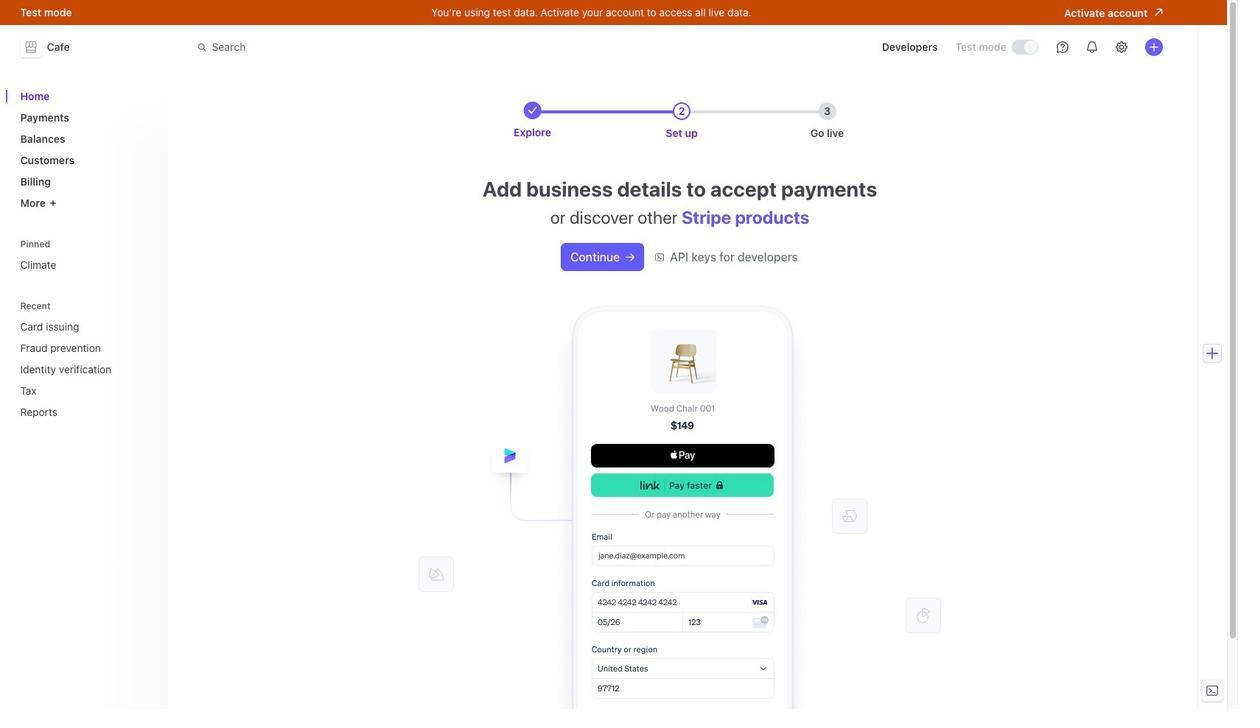 Task type: vqa. For each thing, say whether or not it's contained in the screenshot.
customers within Payment Methods Allow Customers To View And Update Payment Methods.
no



Task type: locate. For each thing, give the bounding box(es) containing it.
Search text field
[[188, 34, 604, 61]]

edit pins image
[[144, 240, 153, 249]]

clear history image
[[144, 302, 153, 311]]

None search field
[[188, 34, 604, 61]]

recent element
[[14, 296, 159, 425], [14, 315, 159, 425]]



Task type: describe. For each thing, give the bounding box(es) containing it.
svg image
[[626, 253, 635, 262]]

core navigation links element
[[14, 84, 159, 215]]

Test mode checkbox
[[1012, 41, 1037, 54]]

help image
[[1057, 41, 1068, 53]]

settings image
[[1116, 41, 1127, 53]]

pinned element
[[14, 234, 159, 277]]

2 recent element from the top
[[14, 315, 159, 425]]

notifications image
[[1086, 41, 1098, 53]]

1 recent element from the top
[[14, 296, 159, 425]]



